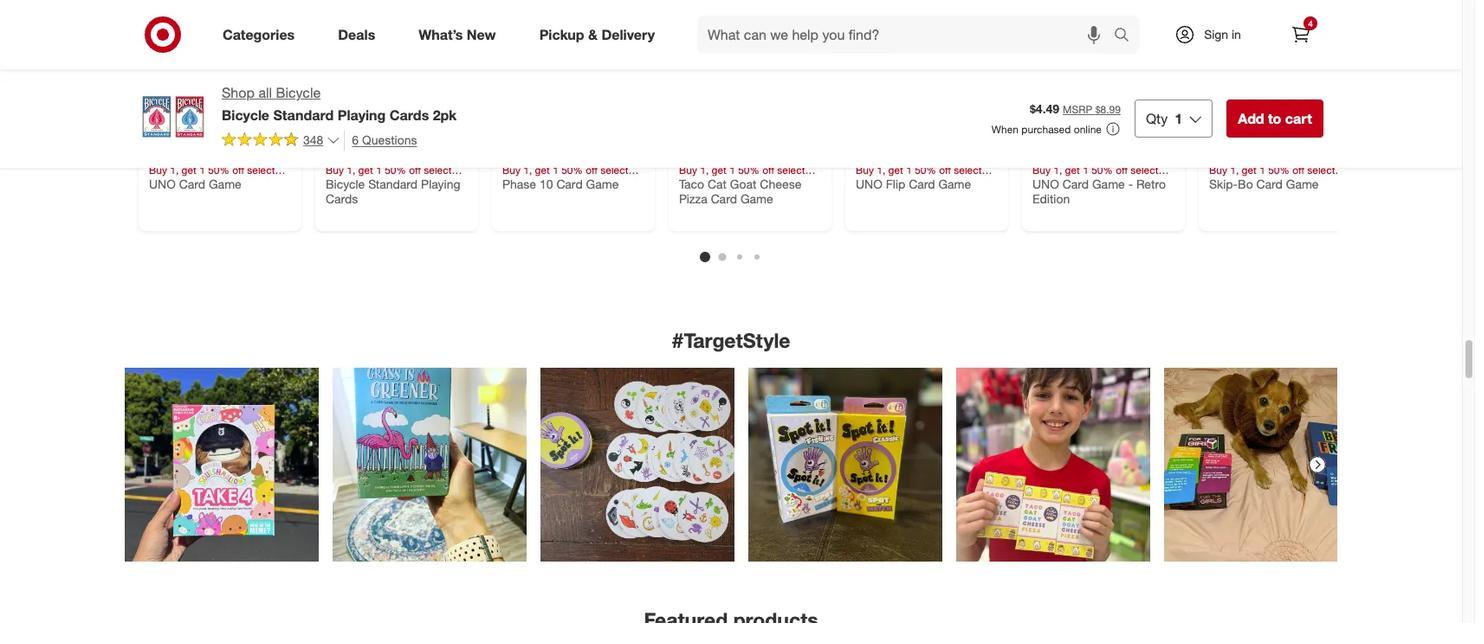 Task type: locate. For each thing, give the bounding box(es) containing it.
game down goat
[[741, 192, 773, 206]]

game left "-"
[[1093, 177, 1125, 191]]

1 vertical spatial bicycle
[[222, 106, 270, 124]]

retro
[[1137, 177, 1166, 191]]

card up edition
[[1063, 177, 1089, 191]]

4 link
[[1282, 16, 1321, 54]]

bicycle right the all
[[276, 84, 321, 101]]

$6.49
[[1033, 148, 1062, 163]]

$4.49
[[1030, 101, 1060, 116]]

cards inside shop all bicycle bicycle standard playing cards 2pk
[[390, 106, 429, 124]]

game right bo
[[1287, 177, 1319, 191]]

2 vertical spatial bicycle
[[326, 177, 365, 191]]

uno inside uno card game - retro edition
[[1033, 177, 1060, 191]]

1 $5.99 from the left
[[503, 148, 532, 163]]

bicycle inside 'bicycle standard playing cards'
[[326, 177, 365, 191]]

1 horizontal spatial uno
[[856, 177, 883, 191]]

bicycle
[[276, 84, 321, 101], [222, 106, 270, 124], [326, 177, 365, 191]]

1 horizontal spatial $5.99
[[856, 148, 886, 163]]

2 horizontal spatial bicycle
[[326, 177, 365, 191]]

standard inside shop all bicycle bicycle standard playing cards 2pk
[[273, 106, 334, 124]]

cards up "questions" on the left top of page
[[390, 106, 429, 124]]

uno left flip
[[856, 177, 883, 191]]

0 horizontal spatial playing
[[338, 106, 386, 124]]

card
[[179, 177, 205, 191], [557, 177, 583, 191], [909, 177, 935, 191], [1063, 177, 1089, 191], [1257, 177, 1283, 191], [711, 192, 737, 206]]

$5.99 for uno
[[856, 148, 886, 163]]

card right 10
[[557, 177, 583, 191]]

1
[[1175, 110, 1183, 127]]

sign in link
[[1160, 16, 1269, 54]]

playing
[[338, 106, 386, 124], [421, 177, 461, 191]]

cards
[[390, 106, 429, 124], [326, 192, 358, 206]]

standard
[[273, 106, 334, 124], [368, 177, 418, 191]]

1 uno from the left
[[149, 177, 176, 191]]

1 vertical spatial playing
[[421, 177, 461, 191]]

playing down 2pk on the left top of page
[[421, 177, 461, 191]]

uno card game image
[[149, 0, 291, 138]]

1 horizontal spatial standard
[[368, 177, 418, 191]]

$5.99 up phase
[[503, 148, 532, 163]]

bo
[[1238, 177, 1254, 191]]

user image by @sarahjae33 image
[[749, 368, 943, 562]]

cards down $2.99
[[326, 192, 358, 206]]

skip-bo card game image
[[1210, 0, 1352, 138]]

qty
[[1146, 110, 1168, 127]]

2pk
[[433, 106, 457, 124]]

add
[[1238, 110, 1265, 127]]

0 vertical spatial cards
[[390, 106, 429, 124]]

when purchased online
[[992, 123, 1102, 136]]

game right flip
[[939, 177, 972, 191]]

0 vertical spatial playing
[[338, 106, 386, 124]]

game inside the 'taco cat goat cheese pizza card game'
[[741, 192, 773, 206]]

bicycle standard playing cards
[[326, 177, 461, 206]]

$5.99
[[503, 148, 532, 163], [856, 148, 886, 163]]

playing inside 'bicycle standard playing cards'
[[421, 177, 461, 191]]

playing up 6
[[338, 106, 386, 124]]

0 vertical spatial standard
[[273, 106, 334, 124]]

1 horizontal spatial cards
[[390, 106, 429, 124]]

cart
[[1286, 110, 1313, 127]]

card down image of bicycle standard playing cards 2pk
[[179, 177, 205, 191]]

2 uno from the left
[[856, 177, 883, 191]]

0 horizontal spatial cards
[[326, 192, 358, 206]]

0 horizontal spatial $5.99
[[503, 148, 532, 163]]

uno card game - retro edition
[[1033, 177, 1166, 206]]

uno for uno flip card game
[[856, 177, 883, 191]]

skip-
[[1210, 177, 1238, 191]]

1 horizontal spatial bicycle
[[276, 84, 321, 101]]

when
[[992, 123, 1019, 136]]

uno down $4.99 at the left top
[[149, 177, 176, 191]]

0 horizontal spatial standard
[[273, 106, 334, 124]]

standard up "348"
[[273, 106, 334, 124]]

348 link
[[222, 131, 341, 152]]

categories link
[[208, 16, 316, 54]]

taco
[[679, 177, 705, 191]]

search button
[[1106, 16, 1148, 57]]

1 horizontal spatial playing
[[421, 177, 461, 191]]

uno
[[149, 177, 176, 191], [856, 177, 883, 191], [1033, 177, 1060, 191]]

phase 10 card game image
[[503, 0, 645, 138]]

0 horizontal spatial uno
[[149, 177, 176, 191]]

sign
[[1205, 27, 1229, 42]]

uno up edition
[[1033, 177, 1060, 191]]

-
[[1129, 177, 1133, 191]]

add to cart button
[[1227, 100, 1324, 138]]

image of bicycle standard playing cards 2pk image
[[139, 83, 208, 153]]

bicycle down 'shop'
[[222, 106, 270, 124]]

standard inside 'bicycle standard playing cards'
[[368, 177, 418, 191]]

user image by @cityscriptco image
[[333, 368, 527, 562]]

1 vertical spatial cards
[[326, 192, 358, 206]]

$9.99
[[679, 148, 709, 163]]

cat
[[708, 177, 727, 191]]

2 $5.99 from the left
[[856, 148, 886, 163]]

goat
[[730, 177, 757, 191]]

3 uno from the left
[[1033, 177, 1060, 191]]

$4.99
[[149, 148, 179, 163]]

card down cat
[[711, 192, 737, 206]]

1 vertical spatial standard
[[368, 177, 418, 191]]

#targetstyle
[[672, 329, 791, 353]]

in
[[1232, 27, 1242, 42]]

pickup
[[540, 26, 584, 43]]

2 horizontal spatial uno
[[1033, 177, 1060, 191]]

game
[[209, 177, 242, 191], [586, 177, 619, 191], [939, 177, 972, 191], [1093, 177, 1125, 191], [1287, 177, 1319, 191], [741, 192, 773, 206]]

$5.99 up uno flip card game
[[856, 148, 886, 163]]

bicycle down $2.99
[[326, 177, 365, 191]]

what's new
[[419, 26, 496, 43]]

card right flip
[[909, 177, 935, 191]]

to
[[1269, 110, 1282, 127]]

standard down "questions" on the left top of page
[[368, 177, 418, 191]]



Task type: vqa. For each thing, say whether or not it's contained in the screenshot.
top Standard
yes



Task type: describe. For each thing, give the bounding box(es) containing it.
shop
[[222, 84, 255, 101]]

6
[[352, 132, 359, 147]]

uno for uno card game
[[149, 177, 176, 191]]

taco cat goat cheese pizza card game image
[[679, 0, 821, 138]]

cards inside 'bicycle standard playing cards'
[[326, 192, 358, 206]]

What can we help you find? suggestions appear below search field
[[698, 16, 1119, 54]]

game right 10
[[586, 177, 619, 191]]

edition
[[1033, 192, 1070, 206]]

taco cat goat cheese pizza card game
[[679, 177, 802, 206]]

playing inside shop all bicycle bicycle standard playing cards 2pk
[[338, 106, 386, 124]]

$8.99
[[1096, 103, 1121, 116]]

delivery
[[602, 26, 655, 43]]

flip
[[886, 177, 906, 191]]

uno card game - retro edition image
[[1033, 0, 1175, 138]]

user image by @dolphinhatgames image
[[957, 368, 1151, 562]]

user image by @adventureswithmuffin image
[[1165, 368, 1359, 562]]

add to cart
[[1238, 110, 1313, 127]]

what's
[[419, 26, 463, 43]]

deals
[[338, 26, 375, 43]]

shop all bicycle bicycle standard playing cards 2pk
[[222, 84, 457, 124]]

cheese
[[760, 177, 802, 191]]

msrp
[[1063, 103, 1093, 116]]

user image by @honeyplushiez image
[[125, 368, 319, 562]]

bicycle standard playing cards image
[[326, 0, 468, 138]]

348
[[303, 133, 324, 148]]

6 questions link
[[344, 131, 417, 150]]

10
[[540, 177, 553, 191]]

0 horizontal spatial bicycle
[[222, 106, 270, 124]]

game inside uno card game - retro edition
[[1093, 177, 1125, 191]]

purchased
[[1022, 123, 1071, 136]]

card inside uno card game - retro edition
[[1063, 177, 1089, 191]]

skip-bo card game
[[1210, 177, 1319, 191]]

new
[[467, 26, 496, 43]]

game down 348 link
[[209, 177, 242, 191]]

phase 10 card game
[[503, 177, 619, 191]]

all
[[259, 84, 272, 101]]

uno card game
[[149, 177, 242, 191]]

&
[[588, 26, 598, 43]]

phase
[[503, 177, 536, 191]]

$5.99 for phase
[[503, 148, 532, 163]]

questions
[[362, 132, 417, 147]]

categories
[[223, 26, 295, 43]]

user image by @shannarios image
[[541, 368, 735, 562]]

search
[[1106, 27, 1148, 45]]

6 questions
[[352, 132, 417, 147]]

0 vertical spatial bicycle
[[276, 84, 321, 101]]

deals link
[[323, 16, 397, 54]]

pickup & delivery
[[540, 26, 655, 43]]

$4.49 msrp $8.99
[[1030, 101, 1121, 116]]

uno for uno card game - retro edition
[[1033, 177, 1060, 191]]

online
[[1074, 123, 1102, 136]]

what's new link
[[404, 16, 518, 54]]

$7.99
[[1210, 148, 1239, 163]]

pizza
[[679, 192, 708, 206]]

$2.99
[[326, 148, 355, 163]]

pickup & delivery link
[[525, 16, 677, 54]]

card right bo
[[1257, 177, 1283, 191]]

qty 1
[[1146, 110, 1183, 127]]

4
[[1309, 18, 1313, 29]]

card inside the 'taco cat goat cheese pizza card game'
[[711, 192, 737, 206]]

uno flip card game
[[856, 177, 972, 191]]

uno flip card game image
[[856, 0, 998, 138]]

sign in
[[1205, 27, 1242, 42]]



